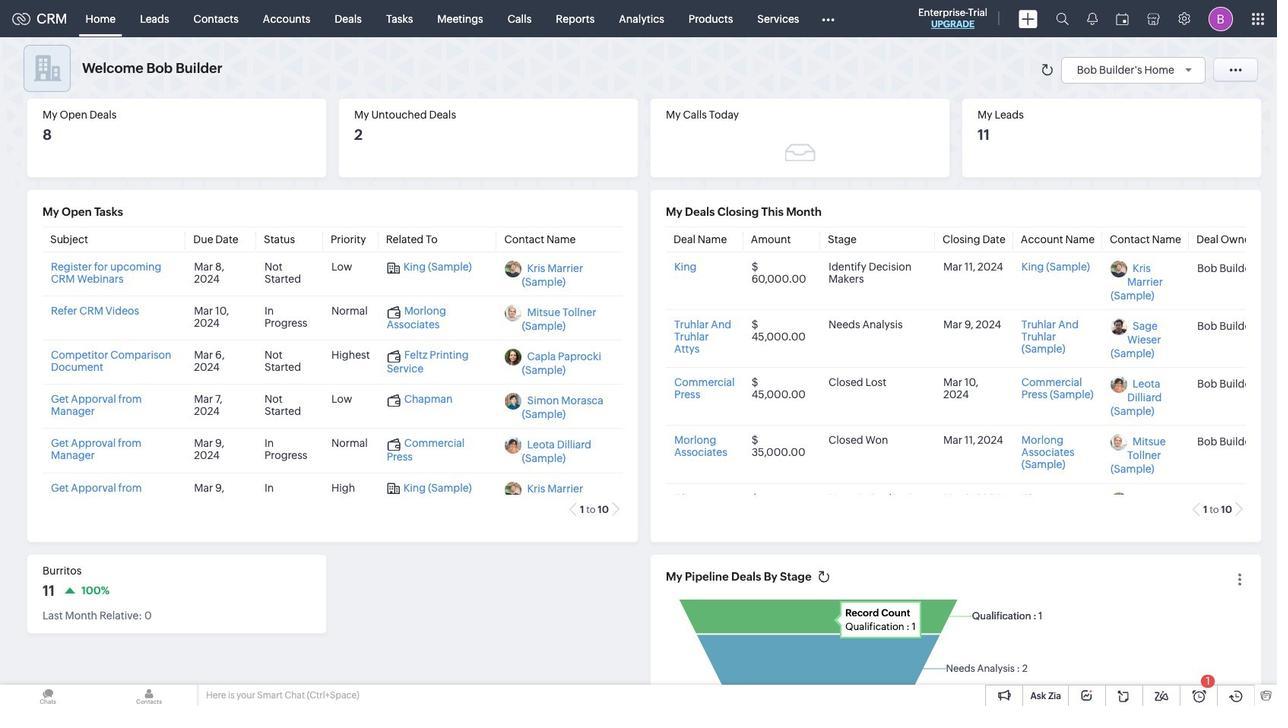Task type: locate. For each thing, give the bounding box(es) containing it.
logo image
[[12, 13, 30, 25]]

search image
[[1057, 12, 1069, 25]]

create menu element
[[1010, 0, 1047, 37]]

search element
[[1047, 0, 1079, 37]]

chats image
[[0, 685, 96, 707]]

signals element
[[1079, 0, 1107, 37]]



Task type: describe. For each thing, give the bounding box(es) containing it.
profile image
[[1209, 6, 1234, 31]]

profile element
[[1200, 0, 1243, 37]]

contacts image
[[101, 685, 197, 707]]

calendar image
[[1117, 13, 1130, 25]]

create menu image
[[1019, 10, 1038, 28]]

Other Modules field
[[812, 6, 845, 31]]

signals image
[[1088, 12, 1098, 25]]



